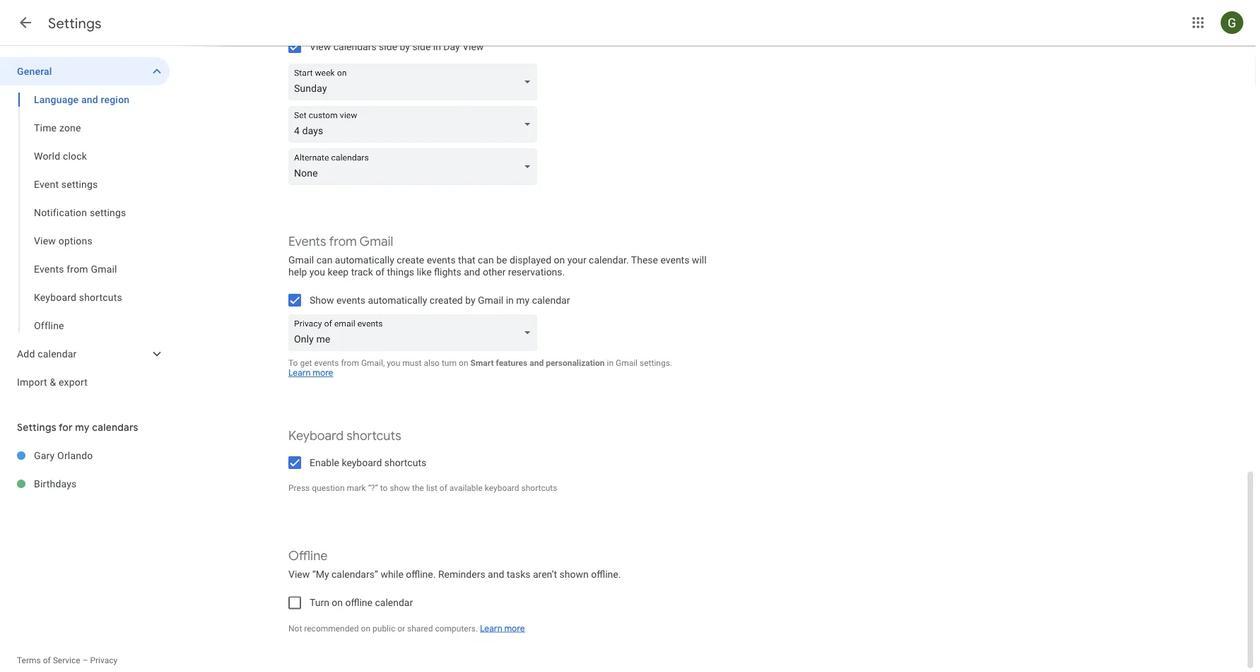 Task type: describe. For each thing, give the bounding box(es) containing it.
group containing language and region
[[0, 86, 170, 340]]

view inside the offline view "my calendars" while offline. reminders and tasks aren't shown offline.
[[288, 569, 310, 581]]

0 vertical spatial learn more link
[[288, 368, 333, 379]]

to
[[380, 484, 388, 494]]

will
[[692, 255, 707, 267]]

privacy
[[90, 656, 118, 666]]

1 horizontal spatial more
[[504, 624, 525, 635]]

things
[[387, 267, 414, 278]]

1 can from the left
[[317, 255, 333, 267]]

settings for settings
[[48, 14, 102, 32]]

zone
[[59, 122, 81, 134]]

you inside the events from gmail gmail can automatically create events that can be displayed on your calendar. these events will help you keep track of things like flights and other reservations.
[[310, 267, 325, 278]]

1 horizontal spatial my
[[516, 295, 530, 306]]

while
[[381, 569, 404, 581]]

&
[[50, 376, 56, 388]]

notification
[[34, 207, 87, 218]]

show
[[310, 295, 334, 306]]

flights
[[434, 267, 462, 278]]

offline
[[345, 598, 373, 609]]

on inside not recommended on public or shared computers. learn more
[[361, 624, 371, 634]]

1 side from the left
[[379, 41, 397, 53]]

computers.
[[435, 624, 478, 634]]

not
[[288, 624, 302, 634]]

public
[[373, 624, 395, 634]]

for
[[59, 421, 73, 434]]

personalization
[[546, 358, 605, 368]]

day
[[444, 41, 460, 53]]

must
[[402, 358, 422, 368]]

be
[[496, 255, 507, 267]]

1 offline. from the left
[[406, 569, 436, 581]]

language
[[34, 94, 79, 105]]

learn inside to get events from gmail, you must also turn on smart features and personalization in gmail settings. learn more
[[288, 368, 311, 379]]

orlando
[[57, 450, 93, 462]]

displayed
[[510, 255, 551, 267]]

created
[[430, 295, 463, 306]]

the
[[412, 484, 424, 494]]

"?"
[[368, 484, 378, 494]]

general
[[17, 65, 52, 77]]

region
[[101, 94, 130, 105]]

mark
[[347, 484, 366, 494]]

notification settings
[[34, 207, 126, 218]]

export
[[59, 376, 88, 388]]

events from gmail
[[34, 263, 117, 275]]

press question mark "?" to show the list of available keyboard shortcuts
[[288, 484, 557, 494]]

to
[[288, 358, 298, 368]]

and inside group
[[81, 94, 98, 105]]

events from gmail gmail can automatically create events that can be displayed on your calendar. these events will help you keep track of things like flights and other reservations.
[[288, 234, 707, 278]]

these
[[631, 255, 658, 267]]

1 horizontal spatial by
[[465, 295, 476, 306]]

keep
[[328, 267, 349, 278]]

show
[[390, 484, 410, 494]]

available
[[449, 484, 483, 494]]

and inside the events from gmail gmail can automatically create events that can be displayed on your calendar. these events will help you keep track of things like flights and other reservations.
[[464, 267, 480, 278]]

shared
[[407, 624, 433, 634]]

enable
[[310, 457, 339, 469]]

offline for offline view "my calendars" while offline. reminders and tasks aren't shown offline.
[[288, 549, 328, 565]]

help
[[288, 267, 307, 278]]

turn on offline calendar
[[310, 598, 413, 609]]

gary
[[34, 450, 55, 462]]

time zone
[[34, 122, 81, 134]]

settings for notification settings
[[90, 207, 126, 218]]

gary orlando tree item
[[0, 442, 170, 470]]

1 vertical spatial keyboard shortcuts
[[288, 428, 401, 445]]

terms of service link
[[17, 656, 80, 666]]

events left will
[[661, 255, 690, 267]]

general tree item
[[0, 57, 170, 86]]

also
[[424, 358, 440, 368]]

gary orlando
[[34, 450, 93, 462]]

automatically inside the events from gmail gmail can automatically create events that can be displayed on your calendar. these events will help you keep track of things like flights and other reservations.
[[335, 255, 394, 267]]

press
[[288, 484, 310, 494]]

terms
[[17, 656, 41, 666]]

events right show
[[337, 295, 365, 306]]

settings for settings for my calendars
[[17, 421, 56, 434]]

terms of service – privacy
[[17, 656, 118, 666]]

settings heading
[[48, 14, 102, 32]]

tree containing general
[[0, 57, 170, 397]]

options
[[58, 235, 93, 247]]

that
[[458, 255, 476, 267]]

gmail left keep
[[288, 255, 314, 267]]

view options
[[34, 235, 93, 247]]

"my
[[312, 569, 329, 581]]

settings for my calendars
[[17, 421, 138, 434]]

show events automatically created by gmail in my calendar
[[310, 295, 570, 306]]

1 vertical spatial calendars
[[92, 421, 138, 434]]

reminders
[[438, 569, 485, 581]]

not recommended on public or shared computers. learn more
[[288, 624, 525, 635]]

turn
[[310, 598, 329, 609]]

or
[[397, 624, 405, 634]]

settings for event settings
[[61, 179, 98, 190]]

reservations.
[[508, 267, 565, 278]]

track
[[351, 267, 373, 278]]

world
[[34, 150, 60, 162]]

create
[[397, 255, 424, 267]]

like
[[417, 267, 432, 278]]

tasks
[[507, 569, 531, 581]]

and inside to get events from gmail, you must also turn on smart features and personalization in gmail settings. learn more
[[530, 358, 544, 368]]

gmail,
[[361, 358, 385, 368]]

event settings
[[34, 179, 98, 190]]

event
[[34, 179, 59, 190]]

gmail inside "tree"
[[91, 263, 117, 275]]

birthdays
[[34, 478, 77, 490]]

1 vertical spatial my
[[75, 421, 90, 434]]

of inside the events from gmail gmail can automatically create events that can be displayed on your calendar. these events will help you keep track of things like flights and other reservations.
[[376, 267, 385, 278]]

aren't
[[533, 569, 557, 581]]

on inside the events from gmail gmail can automatically create events that can be displayed on your calendar. these events will help you keep track of things like flights and other reservations.
[[554, 255, 565, 267]]

import
[[17, 376, 47, 388]]

go back image
[[17, 14, 34, 31]]

import & export
[[17, 376, 88, 388]]

smart
[[471, 358, 494, 368]]

you inside to get events from gmail, you must also turn on smart features and personalization in gmail settings. learn more
[[387, 358, 400, 368]]

shown
[[560, 569, 589, 581]]



Task type: locate. For each thing, give the bounding box(es) containing it.
offline. right shown
[[591, 569, 621, 581]]

0 vertical spatial calendar
[[532, 295, 570, 306]]

settings
[[48, 14, 102, 32], [17, 421, 56, 434]]

1 vertical spatial keyboard
[[288, 428, 344, 445]]

other
[[483, 267, 506, 278]]

1 vertical spatial from
[[67, 263, 88, 275]]

2 horizontal spatial in
[[607, 358, 614, 368]]

events up help
[[288, 234, 326, 250]]

more right get
[[313, 368, 333, 379]]

side
[[379, 41, 397, 53], [412, 41, 431, 53]]

from left gmail,
[[341, 358, 359, 368]]

1 horizontal spatial keyboard
[[288, 428, 344, 445]]

0 horizontal spatial keyboard
[[342, 457, 382, 469]]

clock
[[63, 150, 87, 162]]

0 vertical spatial my
[[516, 295, 530, 306]]

events inside the events from gmail gmail can automatically create events that can be displayed on your calendar. these events will help you keep track of things like flights and other reservations.
[[288, 234, 326, 250]]

to get events from gmail, you must also turn on smart features and personalization in gmail settings. learn more
[[288, 358, 672, 379]]

your
[[567, 255, 587, 267]]

keyboard shortcuts down events from gmail
[[34, 292, 122, 303]]

events for events from gmail gmail can automatically create events that can be displayed on your calendar. these events will help you keep track of things like flights and other reservations.
[[288, 234, 326, 250]]

offline up add calendar
[[34, 320, 64, 332]]

events
[[427, 255, 456, 267], [661, 255, 690, 267], [337, 295, 365, 306], [314, 358, 339, 368]]

group
[[0, 86, 170, 340]]

1 vertical spatial calendar
[[38, 348, 77, 360]]

question
[[312, 484, 345, 494]]

0 horizontal spatial calendars
[[92, 421, 138, 434]]

0 horizontal spatial learn
[[288, 368, 311, 379]]

world clock
[[34, 150, 87, 162]]

1 vertical spatial you
[[387, 358, 400, 368]]

0 horizontal spatial more
[[313, 368, 333, 379]]

2 vertical spatial in
[[607, 358, 614, 368]]

2 horizontal spatial of
[[440, 484, 447, 494]]

1 horizontal spatial you
[[387, 358, 400, 368]]

1 horizontal spatial of
[[376, 267, 385, 278]]

calendar
[[532, 295, 570, 306], [38, 348, 77, 360], [375, 598, 413, 609]]

can left be
[[478, 255, 494, 267]]

can right help
[[317, 255, 333, 267]]

1 vertical spatial by
[[465, 295, 476, 306]]

gmail left settings.
[[616, 358, 638, 368]]

2 vertical spatial calendar
[[375, 598, 413, 609]]

1 vertical spatial settings
[[90, 207, 126, 218]]

settings for my calendars tree
[[0, 442, 170, 498]]

0 vertical spatial in
[[433, 41, 441, 53]]

automatically left create
[[335, 255, 394, 267]]

settings up general tree item
[[48, 14, 102, 32]]

0 vertical spatial settings
[[48, 14, 102, 32]]

0 vertical spatial events
[[288, 234, 326, 250]]

keyboard down events from gmail
[[34, 292, 76, 303]]

on inside to get events from gmail, you must also turn on smart features and personalization in gmail settings. learn more
[[459, 358, 468, 368]]

settings up options
[[90, 207, 126, 218]]

1 horizontal spatial in
[[506, 295, 514, 306]]

2 side from the left
[[412, 41, 431, 53]]

0 vertical spatial offline
[[34, 320, 64, 332]]

from inside the events from gmail gmail can automatically create events that can be displayed on your calendar. these events will help you keep track of things like flights and other reservations.
[[329, 234, 357, 250]]

0 vertical spatial keyboard
[[34, 292, 76, 303]]

gmail down the other
[[478, 295, 504, 306]]

and left the other
[[464, 267, 480, 278]]

keyboard shortcuts up enable
[[288, 428, 401, 445]]

keyboard shortcuts inside group
[[34, 292, 122, 303]]

None field
[[288, 64, 543, 101], [288, 106, 543, 143], [288, 149, 543, 186], [288, 315, 543, 352], [288, 64, 543, 101], [288, 106, 543, 143], [288, 149, 543, 186], [288, 315, 543, 352]]

can
[[317, 255, 333, 267], [478, 255, 494, 267]]

on right turn
[[459, 358, 468, 368]]

and left "tasks" at the bottom of page
[[488, 569, 504, 581]]

offline view "my calendars" while offline. reminders and tasks aren't shown offline.
[[288, 549, 621, 581]]

1 horizontal spatial events
[[288, 234, 326, 250]]

events for events from gmail
[[34, 263, 64, 275]]

0 vertical spatial learn
[[288, 368, 311, 379]]

more down "tasks" at the bottom of page
[[504, 624, 525, 635]]

by
[[400, 41, 410, 53], [465, 295, 476, 306]]

from inside to get events from gmail, you must also turn on smart features and personalization in gmail settings. learn more
[[341, 358, 359, 368]]

0 vertical spatial calendars
[[333, 41, 377, 53]]

offline
[[34, 320, 64, 332], [288, 549, 328, 565]]

0 horizontal spatial of
[[43, 656, 51, 666]]

0 horizontal spatial by
[[400, 41, 410, 53]]

by right created
[[465, 295, 476, 306]]

events inside "tree"
[[34, 263, 64, 275]]

0 vertical spatial by
[[400, 41, 410, 53]]

on right turn on the bottom left of page
[[332, 598, 343, 609]]

0 horizontal spatial offline
[[34, 320, 64, 332]]

0 horizontal spatial events
[[34, 263, 64, 275]]

gmail
[[360, 234, 393, 250], [288, 255, 314, 267], [91, 263, 117, 275], [478, 295, 504, 306], [616, 358, 638, 368]]

keyboard right available
[[485, 484, 519, 494]]

by left day
[[400, 41, 410, 53]]

time
[[34, 122, 57, 134]]

2 horizontal spatial calendar
[[532, 295, 570, 306]]

1 horizontal spatial keyboard
[[485, 484, 519, 494]]

0 horizontal spatial offline.
[[406, 569, 436, 581]]

0 vertical spatial settings
[[61, 179, 98, 190]]

you right help
[[310, 267, 325, 278]]

my right for
[[75, 421, 90, 434]]

0 vertical spatial you
[[310, 267, 325, 278]]

1 vertical spatial keyboard
[[485, 484, 519, 494]]

learn
[[288, 368, 311, 379], [480, 624, 502, 635]]

turn
[[442, 358, 457, 368]]

service
[[53, 656, 80, 666]]

keyboard up mark
[[342, 457, 382, 469]]

1 vertical spatial learn
[[480, 624, 502, 635]]

and left the region
[[81, 94, 98, 105]]

learn more link right computers.
[[480, 624, 525, 635]]

0 vertical spatial keyboard shortcuts
[[34, 292, 122, 303]]

keyboard up enable
[[288, 428, 344, 445]]

1 vertical spatial events
[[34, 263, 64, 275]]

2 vertical spatial from
[[341, 358, 359, 368]]

–
[[82, 656, 88, 666]]

birthdays tree item
[[0, 470, 170, 498]]

in inside to get events from gmail, you must also turn on smart features and personalization in gmail settings. learn more
[[607, 358, 614, 368]]

offline.
[[406, 569, 436, 581], [591, 569, 621, 581]]

of right terms
[[43, 656, 51, 666]]

0 horizontal spatial you
[[310, 267, 325, 278]]

offline for offline
[[34, 320, 64, 332]]

and right features
[[530, 358, 544, 368]]

0 vertical spatial automatically
[[335, 255, 394, 267]]

add calendar
[[17, 348, 77, 360]]

gmail inside to get events from gmail, you must also turn on smart features and personalization in gmail settings. learn more
[[616, 358, 638, 368]]

calendar up the &
[[38, 348, 77, 360]]

1 horizontal spatial offline
[[288, 549, 328, 565]]

settings.
[[640, 358, 672, 368]]

privacy link
[[90, 656, 118, 666]]

my
[[516, 295, 530, 306], [75, 421, 90, 434]]

0 horizontal spatial side
[[379, 41, 397, 53]]

automatically down things
[[368, 295, 427, 306]]

1 vertical spatial automatically
[[368, 295, 427, 306]]

of right "list"
[[440, 484, 447, 494]]

offline. right while
[[406, 569, 436, 581]]

calendar inside "tree"
[[38, 348, 77, 360]]

from down options
[[67, 263, 88, 275]]

in right "personalization"
[[607, 358, 614, 368]]

events right get
[[314, 358, 339, 368]]

1 vertical spatial of
[[440, 484, 447, 494]]

from for events from gmail
[[67, 263, 88, 275]]

0 horizontal spatial calendar
[[38, 348, 77, 360]]

features
[[496, 358, 528, 368]]

1 horizontal spatial calendar
[[375, 598, 413, 609]]

list
[[426, 484, 438, 494]]

1 horizontal spatial can
[[478, 255, 494, 267]]

1 horizontal spatial calendars
[[333, 41, 377, 53]]

gmail down options
[[91, 263, 117, 275]]

language and region
[[34, 94, 130, 105]]

tree
[[0, 57, 170, 397]]

from for events from gmail gmail can automatically create events that can be displayed on your calendar. these events will help you keep track of things like flights and other reservations.
[[329, 234, 357, 250]]

1 vertical spatial settings
[[17, 421, 56, 434]]

0 horizontal spatial in
[[433, 41, 441, 53]]

birthdays link
[[34, 470, 170, 498]]

view calendars side by side in day view
[[310, 41, 484, 53]]

get
[[300, 358, 312, 368]]

learn more link
[[288, 368, 333, 379], [480, 624, 525, 635]]

keyboard shortcuts
[[34, 292, 122, 303], [288, 428, 401, 445]]

and inside the offline view "my calendars" while offline. reminders and tasks aren't shown offline.
[[488, 569, 504, 581]]

recommended
[[304, 624, 359, 634]]

offline inside the offline view "my calendars" while offline. reminders and tasks aren't shown offline.
[[288, 549, 328, 565]]

settings left for
[[17, 421, 56, 434]]

1 horizontal spatial offline.
[[591, 569, 621, 581]]

0 vertical spatial of
[[376, 267, 385, 278]]

from up keep
[[329, 234, 357, 250]]

1 vertical spatial more
[[504, 624, 525, 635]]

events down view options
[[34, 263, 64, 275]]

my down reservations.
[[516, 295, 530, 306]]

2 can from the left
[[478, 255, 494, 267]]

and
[[81, 94, 98, 105], [464, 267, 480, 278], [530, 358, 544, 368], [488, 569, 504, 581]]

shortcuts inside "tree"
[[79, 292, 122, 303]]

in down reservations.
[[506, 295, 514, 306]]

1 horizontal spatial side
[[412, 41, 431, 53]]

more inside to get events from gmail, you must also turn on smart features and personalization in gmail settings. learn more
[[313, 368, 333, 379]]

learn more link left gmail,
[[288, 368, 333, 379]]

settings up the notification settings
[[61, 179, 98, 190]]

0 horizontal spatial can
[[317, 255, 333, 267]]

0 vertical spatial keyboard
[[342, 457, 382, 469]]

1 vertical spatial in
[[506, 295, 514, 306]]

calendars"
[[332, 569, 378, 581]]

settings
[[61, 179, 98, 190], [90, 207, 126, 218]]

add
[[17, 348, 35, 360]]

calendar down reservations.
[[532, 295, 570, 306]]

of right track
[[376, 267, 385, 278]]

events inside to get events from gmail, you must also turn on smart features and personalization in gmail settings. learn more
[[314, 358, 339, 368]]

enable keyboard shortcuts
[[310, 457, 426, 469]]

offline up "my
[[288, 549, 328, 565]]

gmail up track
[[360, 234, 393, 250]]

0 horizontal spatial learn more link
[[288, 368, 333, 379]]

1 vertical spatial offline
[[288, 549, 328, 565]]

2 offline. from the left
[[591, 569, 621, 581]]

1 horizontal spatial learn more link
[[480, 624, 525, 635]]

1 vertical spatial learn more link
[[480, 624, 525, 635]]

in left day
[[433, 41, 441, 53]]

events left that
[[427, 255, 456, 267]]

you
[[310, 267, 325, 278], [387, 358, 400, 368]]

keyboard
[[34, 292, 76, 303], [288, 428, 344, 445]]

calendar.
[[589, 255, 629, 267]]

0 horizontal spatial keyboard shortcuts
[[34, 292, 122, 303]]

0 horizontal spatial keyboard
[[34, 292, 76, 303]]

calendar up or
[[375, 598, 413, 609]]

1 horizontal spatial keyboard shortcuts
[[288, 428, 401, 445]]

on left 'your'
[[554, 255, 565, 267]]

more
[[313, 368, 333, 379], [504, 624, 525, 635]]

events
[[288, 234, 326, 250], [34, 263, 64, 275]]

keyboard inside group
[[34, 292, 76, 303]]

0 vertical spatial more
[[313, 368, 333, 379]]

on left public
[[361, 624, 371, 634]]

you left the must
[[387, 358, 400, 368]]

2 vertical spatial of
[[43, 656, 51, 666]]

0 horizontal spatial my
[[75, 421, 90, 434]]

on
[[554, 255, 565, 267], [459, 358, 468, 368], [332, 598, 343, 609], [361, 624, 371, 634]]

0 vertical spatial from
[[329, 234, 357, 250]]

in
[[433, 41, 441, 53], [506, 295, 514, 306], [607, 358, 614, 368]]

1 horizontal spatial learn
[[480, 624, 502, 635]]



Task type: vqa. For each thing, say whether or not it's contained in the screenshot.
events within To get events from Gmail, you must also turn on Smart features and personalization in Gmail settings. Learn more
yes



